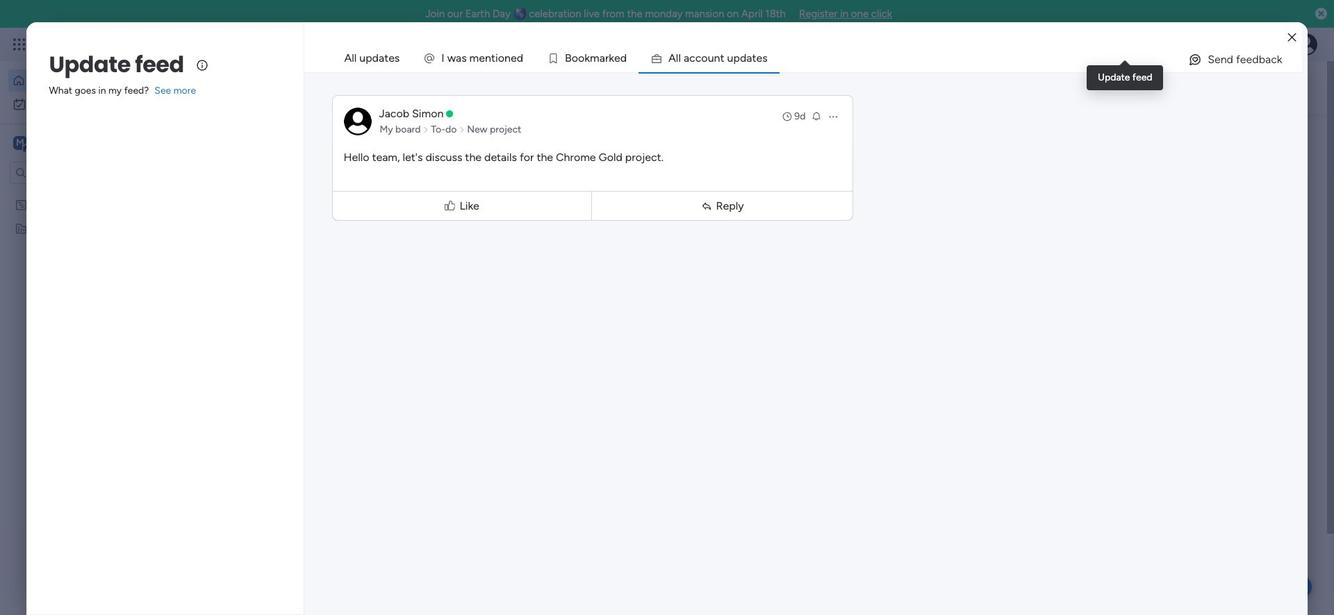 Task type: describe. For each thing, give the bounding box(es) containing it.
roy mann image
[[289, 407, 317, 434]]

1 vertical spatial option
[[0, 192, 177, 195]]

slider arrow image
[[459, 123, 465, 137]]

jacob simon image
[[1296, 33, 1318, 56]]

v2 user feedback image
[[1075, 79, 1085, 95]]

quick search results list box
[[256, 158, 1030, 342]]

workspace image
[[13, 136, 27, 151]]

options image
[[828, 111, 839, 122]]

workspace image
[[279, 591, 313, 616]]

give feedback image
[[1189, 53, 1203, 67]]

0 vertical spatial option
[[8, 70, 169, 92]]



Task type: locate. For each thing, give the bounding box(es) containing it.
list box
[[0, 190, 177, 428]]

tab list
[[333, 44, 1302, 72]]

Search in workspace field
[[29, 165, 116, 181]]

option
[[8, 70, 169, 92], [0, 192, 177, 195]]

option up workspace selection element
[[8, 70, 169, 92]]

workspace selection element
[[13, 135, 116, 153]]

select product image
[[13, 38, 26, 51]]

tab
[[333, 44, 412, 72]]

reminder image
[[811, 111, 823, 122]]

option down the search in workspace field
[[0, 192, 177, 195]]

slider arrow image
[[423, 123, 429, 137]]

close image
[[1288, 32, 1297, 43]]

monday marketplace image
[[1180, 38, 1193, 51]]



Task type: vqa. For each thing, say whether or not it's contained in the screenshot.
Your in boost your workflow in minutes with ready-made templates
no



